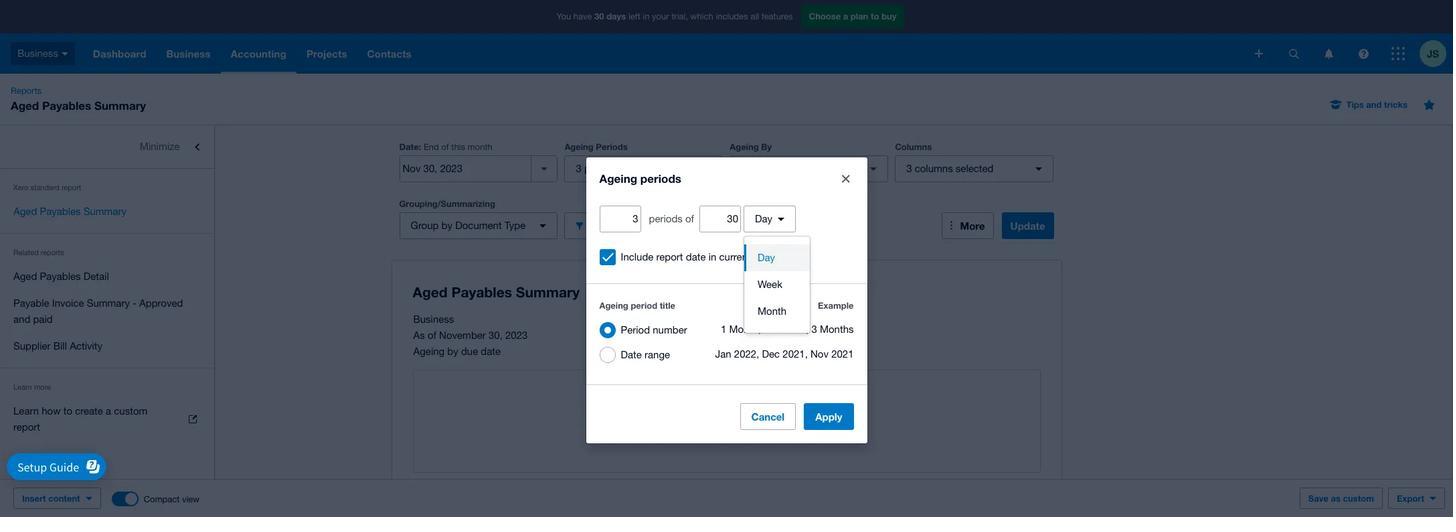 Task type: locate. For each thing, give the bounding box(es) containing it.
filter button
[[565, 212, 723, 239]]

learn inside learn how to create a custom report
[[13, 405, 39, 417]]

view
[[182, 494, 200, 504]]

day up "column"
[[755, 213, 773, 224]]

a left plan
[[844, 11, 849, 22]]

to left 'buy'
[[871, 11, 880, 22]]

and right tips
[[1367, 99, 1383, 110]]

insert
[[22, 493, 46, 504]]

0 horizontal spatial business
[[17, 47, 58, 59]]

report inside ageing periods dialog
[[657, 251, 683, 263]]

date : end of this month
[[399, 141, 493, 152]]

periods inside button
[[585, 163, 618, 174]]

in inside you have 30 days left in your trial, which includes all features
[[643, 12, 650, 22]]

a inside learn how to create a custom report
[[106, 405, 111, 417]]

1 vertical spatial custom
[[1344, 493, 1375, 504]]

summary for invoice
[[87, 297, 130, 309]]

0 vertical spatial 30
[[595, 11, 604, 22]]

2023
[[506, 329, 528, 341]]

0 vertical spatial aged
[[11, 98, 39, 113]]

a right create
[[106, 405, 111, 417]]

date
[[686, 251, 706, 263], [481, 346, 501, 357]]

more button
[[942, 212, 994, 239]]

0 vertical spatial summary
[[94, 98, 146, 113]]

include
[[621, 251, 654, 263]]

group containing day
[[745, 236, 810, 333]]

0 vertical spatial learn
[[13, 383, 32, 391]]

report right include
[[657, 251, 683, 263]]

0 horizontal spatial date
[[399, 141, 419, 152]]

business inside business as of november 30, 2023 ageing by due date
[[414, 313, 454, 325]]

day inside button
[[758, 252, 776, 263]]

:
[[419, 141, 421, 152]]

summary
[[94, 98, 146, 113], [84, 206, 127, 217], [87, 297, 130, 309]]

2 vertical spatial aged
[[13, 271, 37, 282]]

1 vertical spatial and
[[13, 313, 30, 325]]

month,
[[730, 323, 761, 335]]

number
[[653, 324, 688, 336]]

ageing by
[[730, 141, 772, 152]]

date inside ageing periods dialog
[[621, 349, 642, 360]]

business button
[[0, 33, 83, 74]]

2 vertical spatial day
[[758, 252, 776, 263]]

1 vertical spatial business
[[414, 313, 454, 325]]

2 learn from the top
[[13, 405, 39, 417]]

business
[[17, 47, 58, 59], [414, 313, 454, 325]]

ageing
[[565, 141, 594, 152], [730, 141, 759, 152], [600, 171, 638, 186], [600, 300, 629, 311], [414, 346, 445, 357]]

1 vertical spatial a
[[106, 405, 111, 417]]

date for date : end of this month
[[399, 141, 419, 152]]

0 vertical spatial day
[[647, 163, 664, 174]]

aged payables summary link
[[0, 198, 214, 225]]

payables
[[42, 98, 91, 113], [40, 206, 81, 217], [40, 271, 81, 282]]

3 left months
[[812, 323, 818, 335]]

activity
[[70, 340, 103, 352]]

learn for learn how to create a custom report
[[13, 405, 39, 417]]

3 for 3 columns selected
[[907, 163, 912, 174]]

supplier
[[13, 340, 51, 352]]

period
[[631, 300, 658, 311]]

payable invoice summary - approved and paid link
[[0, 290, 214, 333]]

1 learn from the top
[[13, 383, 32, 391]]

2 vertical spatial payables
[[40, 271, 81, 282]]

2 vertical spatial summary
[[87, 297, 130, 309]]

in
[[643, 12, 650, 22], [709, 251, 717, 263]]

and down payable
[[13, 313, 30, 325]]

payables for summary
[[40, 206, 81, 217]]

aged down xero
[[13, 206, 37, 217]]

ageing left "periods"
[[565, 141, 594, 152]]

1 horizontal spatial 3
[[812, 323, 818, 335]]

list box
[[745, 236, 810, 333]]

summary up minimize button
[[94, 98, 146, 113]]

custom right as
[[1344, 493, 1375, 504]]

cancel button
[[740, 403, 796, 430]]

filter
[[591, 219, 615, 231]]

nothing to show here
[[679, 429, 775, 440]]

ageing periods dialog
[[586, 157, 868, 443]]

due
[[461, 346, 478, 357]]

by down grouping/summarizing on the left of the page
[[442, 220, 453, 231]]

0 vertical spatial to
[[871, 11, 880, 22]]

business up reports
[[17, 47, 58, 59]]

0 vertical spatial by
[[442, 220, 453, 231]]

in right left
[[643, 12, 650, 22]]

ageing left by
[[730, 141, 759, 152]]

1 horizontal spatial in
[[709, 251, 717, 263]]

0 vertical spatial in
[[643, 12, 650, 22]]

of inside business as of november 30, 2023 ageing by due date
[[428, 329, 437, 341]]

jan 2022, dec 2021, nov 2021
[[716, 348, 854, 360]]

to left show
[[717, 429, 726, 440]]

3 periods of 30 day
[[576, 163, 664, 174]]

1 vertical spatial payables
[[40, 206, 81, 217]]

1 horizontal spatial 30
[[633, 163, 644, 174]]

js
[[1428, 47, 1440, 59]]

date down period
[[621, 349, 642, 360]]

tips and tricks
[[1347, 99, 1408, 110]]

1 horizontal spatial custom
[[1344, 493, 1375, 504]]

2 vertical spatial report
[[13, 421, 40, 433]]

ageing for ageing periods
[[565, 141, 594, 152]]

date down 30,
[[481, 346, 501, 357]]

1 horizontal spatial business
[[414, 313, 454, 325]]

to inside learn how to create a custom report
[[63, 405, 72, 417]]

ageing left period
[[600, 300, 629, 311]]

group
[[745, 236, 810, 333]]

reports
[[41, 248, 64, 256]]

1 vertical spatial learn
[[13, 405, 39, 417]]

of right as
[[428, 329, 437, 341]]

xero
[[13, 183, 28, 192]]

0 vertical spatial date
[[686, 251, 706, 263]]

3 down the ageing periods
[[576, 163, 582, 174]]

1 horizontal spatial to
[[717, 429, 726, 440]]

export button
[[1389, 488, 1446, 509]]

0 vertical spatial a
[[844, 11, 849, 22]]

choose a plan to buy
[[809, 11, 897, 22]]

date left the end
[[399, 141, 419, 152]]

payable
[[13, 297, 49, 309]]

1 vertical spatial report
[[657, 251, 683, 263]]

0 horizontal spatial 3
[[576, 163, 582, 174]]

day button
[[744, 206, 796, 232]]

3 for 3 periods of 30 day
[[576, 163, 582, 174]]

0 horizontal spatial a
[[106, 405, 111, 417]]

0 horizontal spatial custom
[[114, 405, 148, 417]]

periods for 3
[[585, 163, 618, 174]]

aged down 'reports' 'link'
[[11, 98, 39, 113]]

periods
[[596, 141, 628, 152]]

report up aged payables summary
[[62, 183, 81, 192]]

show
[[729, 429, 753, 440]]

custom inside button
[[1344, 493, 1375, 504]]

business inside popup button
[[17, 47, 58, 59]]

ageing for ageing period title
[[600, 300, 629, 311]]

to right the how
[[63, 405, 72, 417]]

2 horizontal spatial report
[[657, 251, 683, 263]]

periods for ageing
[[641, 171, 682, 186]]

business for business
[[17, 47, 58, 59]]

1 horizontal spatial date
[[621, 349, 642, 360]]

1 vertical spatial date
[[481, 346, 501, 357]]

0 horizontal spatial report
[[13, 421, 40, 433]]

how
[[42, 405, 61, 417]]

1 vertical spatial aged
[[13, 206, 37, 217]]

report down learn more
[[13, 421, 40, 433]]

by
[[762, 141, 772, 152]]

nothing
[[679, 429, 714, 440]]

js banner
[[0, 0, 1454, 74]]

1 horizontal spatial report
[[62, 183, 81, 192]]

business up as
[[414, 313, 454, 325]]

of left periods of field
[[686, 213, 694, 224]]

of left this
[[442, 142, 449, 152]]

learn more
[[13, 383, 51, 391]]

insert content
[[22, 493, 80, 504]]

aged down the related
[[13, 271, 37, 282]]

ageing inside business as of november 30, 2023 ageing by due date
[[414, 346, 445, 357]]

periods
[[585, 163, 618, 174], [641, 171, 682, 186], [649, 213, 683, 224]]

1 vertical spatial to
[[63, 405, 72, 417]]

30 inside js banner
[[595, 11, 604, 22]]

0 vertical spatial custom
[[114, 405, 148, 417]]

0 vertical spatial date
[[399, 141, 419, 152]]

periods up periods of
[[641, 171, 682, 186]]

1 vertical spatial in
[[709, 251, 717, 263]]

cancel
[[752, 411, 785, 423]]

day up week
[[758, 252, 776, 263]]

aged payables detail
[[13, 271, 109, 282]]

1 horizontal spatial date
[[686, 251, 706, 263]]

related reports
[[13, 248, 64, 256]]

learn left more
[[13, 383, 32, 391]]

svg image
[[1392, 47, 1406, 60], [1289, 49, 1300, 59], [1325, 49, 1334, 59], [1359, 49, 1369, 59], [62, 52, 68, 55]]

aged inside reports aged payables summary
[[11, 98, 39, 113]]

type
[[505, 220, 526, 231]]

3 inside ageing periods dialog
[[812, 323, 818, 335]]

by left due
[[448, 346, 459, 357]]

column
[[754, 251, 787, 263]]

ageing down "periods"
[[600, 171, 638, 186]]

payables down xero standard report
[[40, 206, 81, 217]]

include report date in current column
[[621, 251, 787, 263]]

in left current
[[709, 251, 717, 263]]

ageing periods
[[565, 141, 628, 152]]

and inside payable invoice summary - approved and paid
[[13, 313, 30, 325]]

day up periods of
[[647, 163, 664, 174]]

date
[[399, 141, 419, 152], [621, 349, 642, 360]]

ageing down as
[[414, 346, 445, 357]]

2 horizontal spatial to
[[871, 11, 880, 22]]

aged for aged payables summary
[[13, 206, 37, 217]]

1 horizontal spatial a
[[844, 11, 849, 22]]

1 horizontal spatial and
[[1367, 99, 1383, 110]]

aged payables detail link
[[0, 263, 214, 290]]

day inside popup button
[[755, 213, 773, 224]]

custom right create
[[114, 405, 148, 417]]

learn how to create a custom report link
[[0, 398, 214, 441]]

payables down reports
[[40, 271, 81, 282]]

1 vertical spatial by
[[448, 346, 459, 357]]

of down "periods"
[[621, 163, 630, 174]]

paid
[[33, 313, 53, 325]]

3 inside button
[[576, 163, 582, 174]]

0 horizontal spatial in
[[643, 12, 650, 22]]

in inside ageing periods dialog
[[709, 251, 717, 263]]

2 horizontal spatial 3
[[907, 163, 912, 174]]

which
[[691, 12, 714, 22]]

navigation inside js banner
[[83, 33, 1246, 74]]

0 vertical spatial report
[[62, 183, 81, 192]]

1 vertical spatial date
[[621, 349, 642, 360]]

a
[[844, 11, 849, 22], [106, 405, 111, 417]]

report inside learn how to create a custom report
[[13, 421, 40, 433]]

0 vertical spatial and
[[1367, 99, 1383, 110]]

summary inside payable invoice summary - approved and paid
[[87, 297, 130, 309]]

Select end date field
[[400, 156, 531, 181]]

date left current
[[686, 251, 706, 263]]

3
[[576, 163, 582, 174], [907, 163, 912, 174], [812, 323, 818, 335]]

0 horizontal spatial and
[[13, 313, 30, 325]]

0 horizontal spatial to
[[63, 405, 72, 417]]

tips and tricks button
[[1323, 94, 1416, 115]]

navigation
[[83, 33, 1246, 74]]

0 vertical spatial business
[[17, 47, 58, 59]]

date inside ageing periods dialog
[[686, 251, 706, 263]]

0 vertical spatial payables
[[42, 98, 91, 113]]

you
[[557, 12, 571, 22]]

columns
[[915, 163, 953, 174]]

1 vertical spatial summary
[[84, 206, 127, 217]]

learn down learn more
[[13, 405, 39, 417]]

summary left the -
[[87, 297, 130, 309]]

2021
[[832, 348, 854, 360]]

dec
[[762, 348, 780, 360]]

payables down 'reports' 'link'
[[42, 98, 91, 113]]

30
[[595, 11, 604, 22], [633, 163, 644, 174]]

summary down minimize button
[[84, 206, 127, 217]]

by
[[442, 220, 453, 231], [448, 346, 459, 357]]

payables for detail
[[40, 271, 81, 282]]

0 horizontal spatial 30
[[595, 11, 604, 22]]

to
[[871, 11, 880, 22], [63, 405, 72, 417], [717, 429, 726, 440]]

1 vertical spatial day
[[755, 213, 773, 224]]

1 vertical spatial 30
[[633, 163, 644, 174]]

0 horizontal spatial date
[[481, 346, 501, 357]]

summary inside aged payables summary link
[[84, 206, 127, 217]]

periods down the ageing periods
[[585, 163, 618, 174]]

3 down columns
[[907, 163, 912, 174]]



Task type: describe. For each thing, give the bounding box(es) containing it.
Report title field
[[410, 277, 1035, 308]]

selected
[[956, 163, 994, 174]]

title
[[660, 300, 676, 311]]

business as of november 30, 2023 ageing by due date
[[414, 313, 528, 357]]

trial,
[[672, 12, 688, 22]]

date range
[[621, 349, 670, 360]]

more
[[34, 383, 51, 391]]

buy
[[882, 11, 897, 22]]

invoice
[[52, 297, 84, 309]]

svg image inside the business popup button
[[62, 52, 68, 55]]

Ageing Periods field
[[600, 206, 641, 232]]

create
[[75, 405, 103, 417]]

insert content button
[[13, 488, 101, 509]]

of inside button
[[621, 163, 630, 174]]

day for day popup button
[[755, 213, 773, 224]]

2 vertical spatial to
[[717, 429, 726, 440]]

day for day button
[[758, 252, 776, 263]]

related
[[13, 248, 39, 256]]

update button
[[1002, 212, 1054, 239]]

summary inside reports aged payables summary
[[94, 98, 146, 113]]

compact
[[144, 494, 180, 504]]

standard
[[30, 183, 60, 192]]

to inside js banner
[[871, 11, 880, 22]]

periods of field
[[700, 206, 741, 232]]

js button
[[1420, 33, 1454, 74]]

approved
[[139, 297, 183, 309]]

day button
[[745, 244, 810, 271]]

date inside business as of november 30, 2023 ageing by due date
[[481, 346, 501, 357]]

reports link
[[5, 84, 47, 98]]

as
[[1332, 493, 1341, 504]]

close image
[[833, 165, 860, 192]]

periods of
[[649, 213, 694, 224]]

save as custom
[[1309, 493, 1375, 504]]

jan
[[716, 348, 732, 360]]

all
[[751, 12, 760, 22]]

days
[[607, 11, 626, 22]]

1
[[721, 323, 727, 335]]

periods right ageing periods field at the left
[[649, 213, 683, 224]]

apply
[[816, 411, 843, 423]]

content
[[48, 493, 80, 504]]

-
[[133, 297, 137, 309]]

current
[[720, 251, 751, 263]]

save
[[1309, 493, 1329, 504]]

bill
[[53, 340, 67, 352]]

by inside popup button
[[442, 220, 453, 231]]

month
[[468, 142, 493, 152]]

business for business as of november 30, 2023 ageing by due date
[[414, 313, 454, 325]]

ageing period title
[[600, 300, 676, 311]]

period
[[621, 324, 650, 336]]

left
[[629, 12, 641, 22]]

as
[[414, 329, 425, 341]]

summary for payables
[[84, 206, 127, 217]]

grouping/summarizing
[[399, 198, 496, 209]]

reports aged payables summary
[[11, 86, 146, 113]]

3 columns selected
[[907, 163, 994, 174]]

save as custom button
[[1300, 488, 1384, 509]]

and inside button
[[1367, 99, 1383, 110]]

aged for aged payables detail
[[13, 271, 37, 282]]

more
[[961, 220, 985, 232]]

list box containing day
[[745, 236, 810, 333]]

ageing for ageing by
[[730, 141, 759, 152]]

2022,
[[735, 348, 760, 360]]

nov
[[811, 348, 829, 360]]

payables inside reports aged payables summary
[[42, 98, 91, 113]]

payable invoice summary - approved and paid
[[13, 297, 183, 325]]

group by document type button
[[399, 212, 558, 239]]

months,
[[772, 323, 809, 335]]

group by document type
[[411, 220, 526, 231]]

by inside business as of november 30, 2023 ageing by due date
[[448, 346, 459, 357]]

date for date range
[[621, 349, 642, 360]]

columns
[[895, 141, 932, 152]]

detail
[[84, 271, 109, 282]]

minimize button
[[0, 133, 214, 160]]

includes
[[716, 12, 749, 22]]

end
[[424, 142, 439, 152]]

range
[[645, 349, 670, 360]]

apply button
[[804, 403, 854, 430]]

minimize
[[140, 141, 180, 152]]

3 periods of 30 day button
[[565, 155, 723, 182]]

choose
[[809, 11, 841, 22]]

day inside button
[[647, 163, 664, 174]]

svg image
[[1256, 50, 1264, 58]]

update
[[1011, 220, 1046, 232]]

months
[[820, 323, 854, 335]]

group
[[411, 220, 439, 231]]

xero standard report
[[13, 183, 81, 192]]

have
[[574, 12, 592, 22]]

of inside ageing periods dialog
[[686, 213, 694, 224]]

learn for learn more
[[13, 383, 32, 391]]

aged payables summary
[[13, 206, 127, 217]]

custom inside learn how to create a custom report
[[114, 405, 148, 417]]

compact view
[[144, 494, 200, 504]]

30 inside button
[[633, 163, 644, 174]]

document
[[456, 220, 502, 231]]

month
[[758, 305, 787, 317]]

a inside js banner
[[844, 11, 849, 22]]

week
[[758, 279, 783, 290]]

2
[[764, 323, 770, 335]]

ageing for ageing periods
[[600, 171, 638, 186]]

export
[[1398, 493, 1425, 504]]

learn how to create a custom report
[[13, 405, 148, 433]]

30,
[[489, 329, 503, 341]]

of inside date : end of this month
[[442, 142, 449, 152]]

your
[[652, 12, 669, 22]]



Task type: vqa. For each thing, say whether or not it's contained in the screenshot.
reports aged payables summary on the top left
yes



